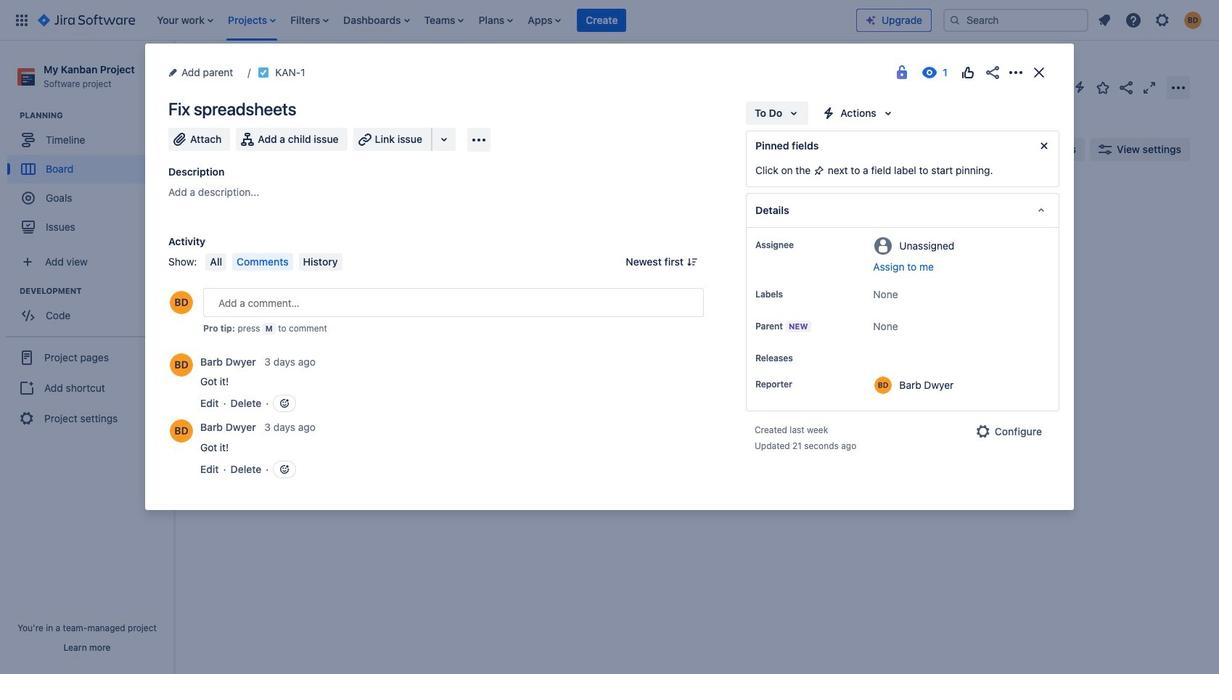 Task type: describe. For each thing, give the bounding box(es) containing it.
search image
[[949, 14, 961, 26]]

copy link to issue image
[[302, 66, 314, 78]]

goal image
[[22, 192, 35, 205]]

0 vertical spatial group
[[7, 110, 173, 246]]

actions image
[[1007, 64, 1025, 81]]

1 vertical spatial group
[[7, 285, 173, 335]]

add reaction image for copy link to comment image
[[279, 398, 291, 409]]

Search this board text field
[[205, 136, 271, 163]]

5 list item from the left
[[420, 0, 468, 40]]

sidebar element
[[0, 41, 174, 674]]

Add a comment… field
[[203, 288, 704, 317]]

2 vertical spatial group
[[6, 336, 168, 439]]

create column image
[[820, 190, 838, 208]]

star kan board image
[[1095, 79, 1112, 96]]

0 horizontal spatial list
[[150, 0, 856, 40]]

enter full screen image
[[1141, 79, 1158, 96]]

4 list item from the left
[[339, 0, 414, 40]]

more information about barb dwyer image for copy link to comment icon on the bottom of the page
[[170, 420, 193, 443]]

details element
[[746, 193, 1060, 228]]



Task type: locate. For each thing, give the bounding box(es) containing it.
1 vertical spatial heading
[[20, 285, 173, 297]]

heading
[[20, 110, 173, 121], [20, 285, 173, 297]]

copy link to comment image
[[319, 355, 330, 367]]

2 heading from the top
[[20, 285, 173, 297]]

1 add reaction image from the top
[[279, 398, 291, 409]]

banner
[[0, 0, 1219, 41]]

more information about barb dwyer image
[[170, 353, 193, 377], [170, 420, 193, 443]]

menu bar
[[203, 253, 345, 271]]

0 vertical spatial more information about barb dwyer image
[[170, 353, 193, 377]]

vote options: no one has voted for this issue yet. image
[[960, 64, 977, 81]]

6 list item from the left
[[474, 0, 518, 40]]

0 vertical spatial heading
[[20, 110, 173, 121]]

1 horizontal spatial task image
[[258, 67, 270, 78]]

0 horizontal spatial task image
[[216, 263, 227, 274]]

1 horizontal spatial list
[[1092, 7, 1211, 33]]

2 more information about barb dwyer image from the top
[[170, 420, 193, 443]]

add reaction image
[[279, 398, 291, 409], [279, 464, 291, 475]]

Search field
[[944, 8, 1089, 32]]

2 list item from the left
[[224, 0, 280, 40]]

1 vertical spatial task image
[[216, 263, 227, 274]]

1 list item from the left
[[153, 0, 218, 40]]

1 vertical spatial more information about barb dwyer image
[[170, 420, 193, 443]]

1 more information about barb dwyer image from the top
[[170, 353, 193, 377]]

add reaction image for copy link to comment icon on the bottom of the page
[[279, 464, 291, 475]]

jira software image
[[38, 11, 135, 29], [38, 11, 135, 29]]

link web pages and more image
[[436, 131, 453, 148]]

0 vertical spatial task image
[[258, 67, 270, 78]]

add app image
[[470, 131, 488, 148]]

add people image
[[357, 141, 375, 158]]

2 add reaction image from the top
[[279, 464, 291, 475]]

1 heading from the top
[[20, 110, 173, 121]]

close image
[[1031, 64, 1048, 81]]

list
[[150, 0, 856, 40], [1092, 7, 1211, 33]]

dialog
[[145, 44, 1074, 510]]

more information about barb dwyer image for copy link to comment image
[[170, 353, 193, 377]]

None search field
[[944, 8, 1089, 32]]

0 vertical spatial add reaction image
[[279, 398, 291, 409]]

1 vertical spatial add reaction image
[[279, 464, 291, 475]]

7 list item from the left
[[524, 0, 566, 40]]

3 list item from the left
[[286, 0, 333, 40]]

list item
[[153, 0, 218, 40], [224, 0, 280, 40], [286, 0, 333, 40], [339, 0, 414, 40], [420, 0, 468, 40], [474, 0, 518, 40], [524, 0, 566, 40], [577, 0, 627, 40]]

primary element
[[9, 0, 856, 40]]

hide message image
[[1036, 137, 1053, 155]]

copy link to comment image
[[319, 421, 330, 433]]

8 list item from the left
[[577, 0, 627, 40]]

task image
[[258, 67, 270, 78], [216, 263, 227, 274]]

group
[[7, 110, 173, 246], [7, 285, 173, 335], [6, 336, 168, 439]]



Task type: vqa. For each thing, say whether or not it's contained in the screenshot.
Jira Software image
yes



